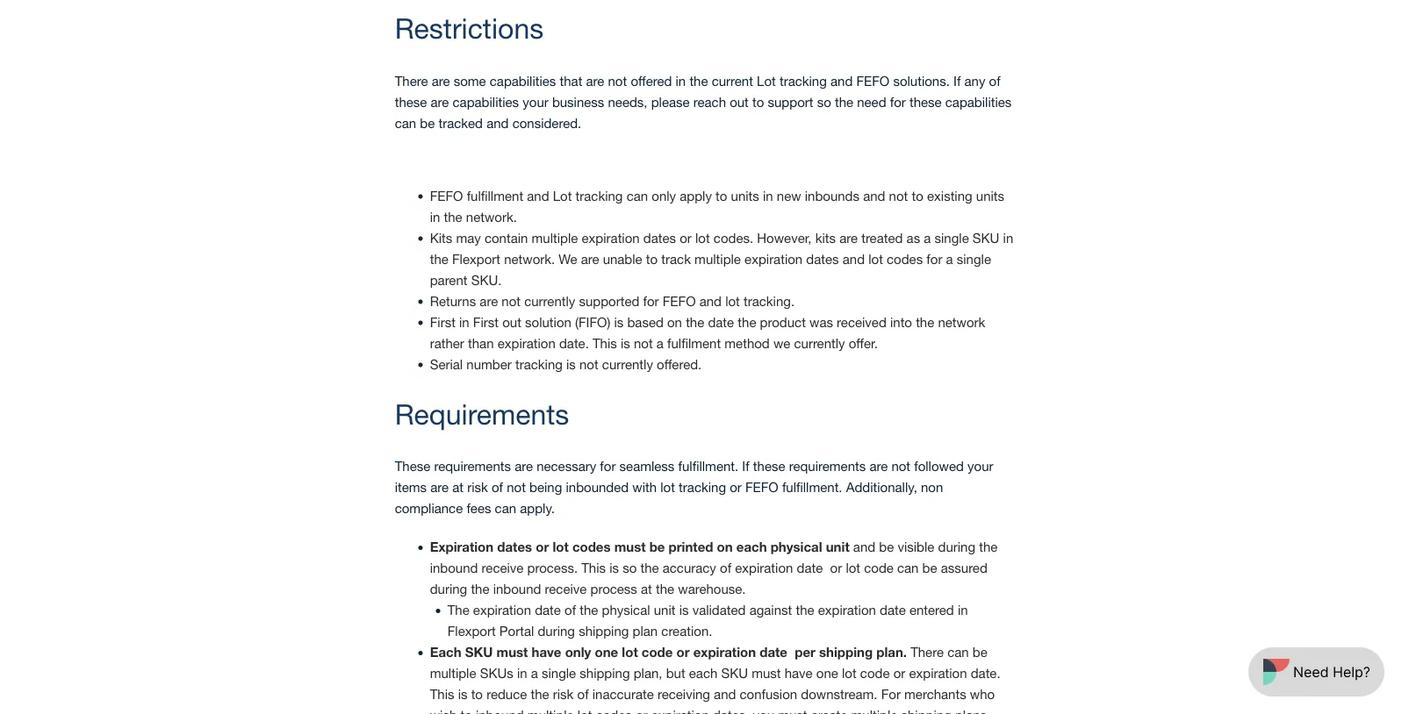 Task type: describe. For each thing, give the bounding box(es) containing it.
serial
[[430, 356, 463, 372]]

the up 'reach'
[[690, 73, 708, 88]]

the down the expiration dates or lot codes must be printed on each physical unit
[[641, 561, 659, 576]]

2 first from the left
[[473, 314, 499, 330]]

inbounds
[[805, 188, 860, 203]]

1 units from the left
[[731, 188, 759, 203]]

and left solutions.
[[831, 73, 853, 88]]

be inside there are some capabilities that are not offered in the current lot tracking and fefo solutions. if any of these are capabilities your business needs, please reach out to support so the need for these capabilities can be tracked and considered.
[[420, 115, 435, 130]]

the down process
[[580, 603, 598, 618]]

was
[[810, 314, 833, 330]]

kits
[[816, 230, 836, 245]]

rather
[[430, 335, 464, 351]]

fulfillment
[[467, 188, 524, 203]]

there are some capabilities that are not offered in the current lot tracking and fefo solutions. if any of these are capabilities your business needs, please reach out to support so the need for these capabilities can be tracked and considered.
[[395, 73, 1012, 130]]

lot inside and be visible during the inbound receive process. this is so the accuracy of expiration date  or lot code can be assured during the inbound receive process at the warehouse. the expiration date of the physical unit is validated against the expiration date entered in flexport portal during shipping plan creation.
[[846, 561, 861, 576]]

receiving
[[658, 687, 710, 702]]

multiple down each
[[430, 666, 476, 681]]

offered.
[[657, 356, 702, 372]]

flexport inside and be visible during the inbound receive process. this is so the accuracy of expiration date  or lot code can be assured during the inbound receive process at the warehouse. the expiration date of the physical unit is validated against the expiration date entered in flexport portal during shipping plan creation.
[[448, 624, 496, 639]]

or inside fefo fulfillment and lot tracking can only apply to units in new inbounds and not to existing units in the network. kits may contain multiple expiration dates or lot codes. however, kits are treated as a single sku in the flexport network. we are unable to track multiple expiration dates and lot codes for a single parent sku. returns are not currently supported for fefo and lot tracking. first in first out solution (fifo) is based on the date the product was received into the network rather than expiration date. this is not a fulfilment method we currently offer. serial number tracking is not currently offered.
[[680, 230, 692, 245]]

merchants
[[905, 687, 967, 702]]

considered.
[[513, 115, 582, 130]]

0 vertical spatial one
[[595, 645, 618, 661]]

not down based
[[634, 335, 653, 351]]

can inside there can be multiple skus in a single shipping plan, but each sku must have one lot code or expiration date. this is to reduce the risk of inaccurate receiving and confusion downstream. for merchants who wish to inbound multiple lot codes or expiration dates, you must create multiple shipping plans.
[[948, 645, 969, 660]]

a down existing
[[946, 251, 953, 266]]

2 vertical spatial during
[[538, 624, 575, 639]]

expiration down receiving
[[651, 708, 709, 715]]

must up the confusion
[[752, 666, 781, 681]]

tracking inside there are some capabilities that are not offered in the current lot tracking and fefo solutions. if any of these are capabilities your business needs, please reach out to support so the need for these capabilities can be tracked and considered.
[[780, 73, 827, 88]]

expiration down solution
[[498, 335, 556, 351]]

fees
[[467, 501, 491, 516]]

the right against
[[796, 603, 815, 618]]

1 vertical spatial codes
[[572, 540, 611, 555]]

however,
[[757, 230, 812, 245]]

2 horizontal spatial currently
[[794, 335, 845, 351]]

are right we
[[581, 251, 599, 266]]

portal
[[500, 624, 534, 639]]

shipping inside and be visible during the inbound receive process. this is so the accuracy of expiration date  or lot code can be assured during the inbound receive process at the warehouse. the expiration date of the physical unit is validated against the expiration date entered in flexport portal during shipping plan creation.
[[579, 624, 629, 639]]

the up method
[[738, 314, 757, 330]]

reach
[[694, 94, 726, 109]]

lot inside fefo fulfillment and lot tracking can only apply to units in new inbounds and not to existing units in the network. kits may contain multiple expiration dates or lot codes. however, kits are treated as a single sku in the flexport network. we are unable to track multiple expiration dates and lot codes for a single parent sku. returns are not currently supported for fefo and lot tracking. first in first out solution (fifo) is based on the date the product was received into the network rather than expiration date. this is not a fulfilment method we currently offer. serial number tracking is not currently offered.
[[553, 188, 572, 203]]

need
[[857, 94, 887, 109]]

must right you
[[778, 708, 808, 715]]

skus
[[480, 666, 514, 681]]

downstream.
[[801, 687, 878, 702]]

and inside and be visible during the inbound receive process. this is so the accuracy of expiration date  or lot code can be assured during the inbound receive process at the warehouse. the expiration date of the physical unit is validated against the expiration date entered in flexport portal during shipping plan creation.
[[853, 540, 876, 555]]

necessary
[[537, 459, 596, 474]]

0 vertical spatial receive
[[482, 561, 524, 576]]

track
[[662, 251, 691, 266]]

product
[[760, 314, 806, 330]]

new
[[777, 188, 801, 203]]

at inside these requirements are necessary for seamless fulfillment. if these requirements are not followed your items are at risk of not being inbounded with lot tracking or fefo fulfillment. additionally, non compliance fees can apply.
[[453, 480, 464, 495]]

not up as
[[889, 188, 908, 203]]

must down portal
[[497, 645, 528, 661]]

expiration
[[430, 540, 494, 555]]

seamless
[[620, 459, 675, 474]]

the down kits
[[430, 251, 449, 266]]

for down existing
[[927, 251, 943, 266]]

can inside there are some capabilities that are not offered in the current lot tracking and fefo solutions. if any of these are capabilities your business needs, please reach out to support so the need for these capabilities can be tracked and considered.
[[395, 115, 416, 130]]

or inside these requirements are necessary for seamless fulfillment. if these requirements are not followed your items are at risk of not being inbounded with lot tracking or fefo fulfillment. additionally, non compliance fees can apply.
[[730, 480, 742, 495]]

not down (fifo)
[[580, 356, 599, 372]]

for inside these requirements are necessary for seamless fulfillment. if these requirements are not followed your items are at risk of not being inbounded with lot tracking or fefo fulfillment. additionally, non compliance fees can apply.
[[600, 459, 616, 474]]

being
[[530, 480, 562, 495]]

with
[[633, 480, 657, 495]]

followed
[[914, 459, 964, 474]]

network
[[938, 314, 986, 330]]

fefo inside there are some capabilities that are not offered in the current lot tracking and fefo solutions. if any of these are capabilities your business needs, please reach out to support so the need for these capabilities can be tracked and considered.
[[857, 73, 890, 88]]

the right into
[[916, 314, 935, 330]]

not down sku.
[[502, 293, 521, 308]]

expiration down validated
[[694, 645, 756, 661]]

the
[[448, 603, 470, 618]]

capabilities down some
[[453, 94, 519, 109]]

1 requirements from the left
[[434, 459, 511, 474]]

0 horizontal spatial only
[[565, 645, 591, 661]]

1 horizontal spatial dates
[[644, 230, 676, 245]]

tracking down solution
[[515, 356, 563, 372]]

expiration up against
[[735, 561, 793, 576]]

restrictions
[[395, 12, 552, 45]]

non
[[921, 480, 943, 495]]

offer.
[[849, 335, 878, 351]]

to down skus
[[471, 687, 483, 702]]

lot inside there are some capabilities that are not offered in the current lot tracking and fefo solutions. if any of these are capabilities your business needs, please reach out to support so the need for these capabilities can be tracked and considered.
[[757, 73, 776, 88]]

0 horizontal spatial fulfillment.
[[678, 459, 739, 474]]

some
[[454, 73, 486, 88]]

apply.
[[520, 501, 555, 516]]

is inside there can be multiple skus in a single shipping plan, but each sku must have one lot code or expiration date. this is to reduce the risk of inaccurate receiving and confusion downstream. for merchants who wish to inbound multiple lot codes or expiration dates, you must create multiple shipping plans.
[[458, 687, 468, 702]]

of inside these requirements are necessary for seamless fulfillment. if these requirements are not followed your items are at risk of not being inbounded with lot tracking or fefo fulfillment. additionally, non compliance fees can apply.
[[492, 480, 503, 495]]

and down 'treated'
[[843, 251, 865, 266]]

multiple down codes.
[[695, 251, 741, 266]]

method
[[725, 335, 770, 351]]

into
[[890, 314, 912, 330]]

out inside fefo fulfillment and lot tracking can only apply to units in new inbounds and not to existing units in the network. kits may contain multiple expiration dates or lot codes. however, kits are treated as a single sku in the flexport network. we are unable to track multiple expiration dates and lot codes for a single parent sku. returns are not currently supported for fefo and lot tracking. first in first out solution (fifo) is based on the date the product was received into the network rather than expiration date. this is not a fulfilment method we currently offer. serial number tracking is not currently offered.
[[503, 314, 522, 330]]

apply
[[680, 188, 712, 203]]

against
[[750, 603, 792, 618]]

inaccurate
[[593, 687, 654, 702]]

items
[[395, 480, 427, 495]]

supported
[[579, 293, 640, 308]]

2 horizontal spatial dates
[[807, 251, 839, 266]]

can inside and be visible during the inbound receive process. this is so the accuracy of expiration date  or lot code can be assured during the inbound receive process at the warehouse. the expiration date of the physical unit is validated against the expiration date entered in flexport portal during shipping plan creation.
[[898, 561, 919, 576]]

than
[[468, 335, 494, 351]]

be left the visible
[[879, 540, 894, 555]]

are down sku.
[[480, 293, 498, 308]]

0 vertical spatial network.
[[466, 209, 517, 224]]

and right fulfillment
[[527, 188, 549, 203]]

1 horizontal spatial currently
[[602, 356, 653, 372]]

parent
[[430, 272, 468, 287]]

as
[[907, 230, 921, 245]]

solution
[[525, 314, 572, 330]]

contain
[[485, 230, 528, 245]]

and up 'fulfilment'
[[700, 293, 722, 308]]

1 vertical spatial single
[[957, 251, 991, 266]]

of up warehouse.
[[720, 561, 732, 576]]

are up additionally,
[[870, 459, 888, 474]]

based
[[627, 314, 664, 330]]

visible
[[898, 540, 935, 555]]

plan
[[633, 624, 658, 639]]

the up kits
[[444, 209, 463, 224]]

any
[[965, 73, 986, 88]]

a inside there can be multiple skus in a single shipping plan, but each sku must have one lot code or expiration date. this is to reduce the risk of inaccurate receiving and confusion downstream. for merchants who wish to inbound multiple lot codes or expiration dates, you must create multiple shipping plans.
[[531, 666, 538, 681]]

requirements
[[395, 398, 569, 431]]

and right inbounds
[[863, 188, 886, 203]]

be left printed
[[650, 540, 665, 555]]

must up process
[[614, 540, 646, 555]]

shipping up inaccurate
[[580, 666, 630, 681]]

is down (fifo)
[[566, 356, 576, 372]]

sku.
[[471, 272, 502, 287]]

0 horizontal spatial during
[[430, 582, 467, 597]]

is up 'creation.'
[[679, 603, 689, 618]]

we
[[559, 251, 577, 266]]

lot inside these requirements are necessary for seamless fulfillment. if these requirements are not followed your items are at risk of not being inbounded with lot tracking or fefo fulfillment. additionally, non compliance fees can apply.
[[661, 480, 675, 495]]

inbounded
[[566, 480, 629, 495]]

validated
[[693, 603, 746, 618]]

create
[[811, 708, 848, 715]]

in inside there are some capabilities that are not offered in the current lot tracking and fefo solutions. if any of these are capabilities your business needs, please reach out to support so the need for these capabilities can be tracked and considered.
[[676, 73, 686, 88]]

current
[[712, 73, 753, 88]]

additionally,
[[846, 480, 918, 495]]

codes inside there can be multiple skus in a single shipping plan, but each sku must have one lot code or expiration date. this is to reduce the risk of inaccurate receiving and confusion downstream. for merchants who wish to inbound multiple lot codes or expiration dates, you must create multiple shipping plans.
[[596, 708, 632, 715]]

1 horizontal spatial receive
[[545, 582, 587, 597]]

for up based
[[643, 293, 659, 308]]

these inside these requirements are necessary for seamless fulfillment. if these requirements are not followed your items are at risk of not being inbounded with lot tracking or fefo fulfillment. additionally, non compliance fees can apply.
[[753, 459, 786, 474]]

a right as
[[924, 230, 931, 245]]

2 horizontal spatial these
[[910, 94, 942, 109]]

offered
[[631, 73, 672, 88]]

to left track
[[646, 251, 658, 266]]

fefo fulfillment and lot tracking can only apply to units in new inbounds and not to existing units in the network. kits may contain multiple expiration dates or lot codes. however, kits are treated as a single sku in the flexport network. we are unable to track multiple expiration dates and lot codes for a single parent sku. returns are not currently supported for fefo and lot tracking. first in first out solution (fifo) is based on the date the product was received into the network rather than expiration date. this is not a fulfilment method we currently offer. serial number tracking is not currently offered.
[[430, 188, 1014, 372]]

creation.
[[662, 624, 713, 639]]

expiration right against
[[818, 603, 876, 618]]

2 units from the left
[[976, 188, 1005, 203]]

existing
[[927, 188, 973, 203]]

expiration up portal
[[473, 603, 531, 618]]

assured
[[941, 561, 988, 576]]

tracked
[[439, 115, 483, 130]]

warehouse.
[[678, 582, 746, 597]]

1 vertical spatial network.
[[504, 251, 555, 266]]

expiration up merchants
[[909, 666, 967, 681]]

1 vertical spatial fulfillment.
[[782, 480, 843, 495]]

to right apply
[[716, 188, 728, 203]]

there for restrictions
[[395, 73, 428, 88]]

business
[[552, 94, 605, 109]]

to right wish
[[461, 708, 472, 715]]

plan,
[[634, 666, 663, 681]]

a down based
[[657, 335, 664, 351]]

the up 'fulfilment'
[[686, 314, 705, 330]]

0 vertical spatial physical
[[771, 540, 823, 555]]

kits
[[430, 230, 453, 245]]

expiration up unable
[[582, 230, 640, 245]]

accuracy
[[663, 561, 717, 576]]

can inside these requirements are necessary for seamless fulfillment. if these requirements are not followed your items are at risk of not being inbounded with lot tracking or fefo fulfillment. additionally, non compliance fees can apply.
[[495, 501, 516, 516]]

printed
[[669, 540, 713, 555]]

capabilities left that
[[490, 73, 556, 88]]

process
[[591, 582, 637, 597]]

shipping right per
[[819, 645, 873, 661]]

of down process.
[[565, 603, 576, 618]]

0 vertical spatial single
[[935, 230, 969, 245]]

and be visible during the inbound receive process. this is so the accuracy of expiration date  or lot code can be assured during the inbound receive process at the warehouse. the expiration date of the physical unit is validated against the expiration date entered in flexport portal during shipping plan creation.
[[430, 540, 998, 639]]

multiple down portal
[[528, 708, 574, 715]]

needs,
[[608, 94, 648, 109]]

your inside there are some capabilities that are not offered in the current lot tracking and fefo solutions. if any of these are capabilities your business needs, please reach out to support so the need for these capabilities can be tracked and considered.
[[523, 94, 549, 109]]

not left being
[[507, 480, 526, 495]]

solutions.
[[894, 73, 950, 88]]

multiple down "for"
[[851, 708, 898, 715]]

inbound inside there can be multiple skus in a single shipping plan, but each sku must have one lot code or expiration date. this is to reduce the risk of inaccurate receiving and confusion downstream. for merchants who wish to inbound multiple lot codes or expiration dates, you must create multiple shipping plans.
[[476, 708, 524, 715]]

0 horizontal spatial sku
[[465, 645, 493, 661]]

compliance
[[395, 501, 463, 516]]



Task type: locate. For each thing, give the bounding box(es) containing it.
first up rather
[[430, 314, 456, 330]]

physical
[[771, 540, 823, 555], [602, 603, 650, 618]]

are up compliance
[[431, 480, 449, 495]]

number
[[467, 356, 512, 372]]

codes inside fefo fulfillment and lot tracking can only apply to units in new inbounds and not to existing units in the network. kits may contain multiple expiration dates or lot codes. however, kits are treated as a single sku in the flexport network. we are unable to track multiple expiration dates and lot codes for a single parent sku. returns are not currently supported for fefo and lot tracking. first in first out solution (fifo) is based on the date the product was received into the network rather than expiration date. this is not a fulfilment method we currently offer. serial number tracking is not currently offered.
[[887, 251, 923, 266]]

0 vertical spatial there
[[395, 73, 428, 88]]

so inside and be visible during the inbound receive process. this is so the accuracy of expiration date  or lot code can be assured during the inbound receive process at the warehouse. the expiration date of the physical unit is validated against the expiration date entered in flexport portal during shipping plan creation.
[[623, 561, 637, 576]]

wish
[[430, 708, 457, 715]]

1 horizontal spatial requirements
[[789, 459, 866, 474]]

1 horizontal spatial there
[[911, 645, 944, 660]]

first up than
[[473, 314, 499, 330]]

0 vertical spatial date.
[[559, 335, 589, 351]]

1 vertical spatial only
[[565, 645, 591, 661]]

1 vertical spatial flexport
[[448, 624, 496, 639]]

0 vertical spatial out
[[730, 94, 749, 109]]

unit inside and be visible during the inbound receive process. this is so the accuracy of expiration date  or lot code can be assured during the inbound receive process at the warehouse. the expiration date of the physical unit is validated against the expiration date entered in flexport portal during shipping plan creation.
[[654, 603, 676, 618]]

one
[[595, 645, 618, 661], [817, 666, 839, 681]]

and
[[831, 73, 853, 88], [487, 115, 509, 130], [527, 188, 549, 203], [863, 188, 886, 203], [843, 251, 865, 266], [700, 293, 722, 308], [853, 540, 876, 555], [714, 687, 736, 702]]

2 vertical spatial this
[[430, 687, 454, 702]]

2 vertical spatial currently
[[602, 356, 653, 372]]

there right plan.
[[911, 645, 944, 660]]

2 horizontal spatial sku
[[973, 230, 1000, 245]]

1 horizontal spatial only
[[652, 188, 676, 203]]

0 vertical spatial currently
[[524, 293, 575, 308]]

returns
[[430, 293, 476, 308]]

0 horizontal spatial currently
[[524, 293, 575, 308]]

are left some
[[432, 73, 450, 88]]

date inside fefo fulfillment and lot tracking can only apply to units in new inbounds and not to existing units in the network. kits may contain multiple expiration dates or lot codes. however, kits are treated as a single sku in the flexport network. we are unable to track multiple expiration dates and lot codes for a single parent sku. returns are not currently supported for fefo and lot tracking. first in first out solution (fifo) is based on the date the product was received into the network rather than expiration date. this is not a fulfilment method we currently offer. serial number tracking is not currently offered.
[[708, 314, 734, 330]]

0 vertical spatial have
[[532, 645, 562, 661]]

are up tracked
[[431, 94, 449, 109]]

expiration down however,
[[745, 251, 803, 266]]

codes up process.
[[572, 540, 611, 555]]

on up 'fulfilment'
[[667, 314, 682, 330]]

2 requirements from the left
[[789, 459, 866, 474]]

date down process.
[[535, 603, 561, 618]]

sku inside there can be multiple skus in a single shipping plan, but each sku must have one lot code or expiration date. this is to reduce the risk of inaccurate receiving and confusion downstream. for merchants who wish to inbound multiple lot codes or expiration dates, you must create multiple shipping plans.
[[721, 666, 748, 681]]

date. down (fifo)
[[559, 335, 589, 351]]

1 horizontal spatial risk
[[553, 687, 574, 702]]

1 horizontal spatial if
[[954, 73, 961, 88]]

0 horizontal spatial receive
[[482, 561, 524, 576]]

this inside there can be multiple skus in a single shipping plan, but each sku must have one lot code or expiration date. this is to reduce the risk of inaccurate receiving and confusion downstream. for merchants who wish to inbound multiple lot codes or expiration dates, you must create multiple shipping plans.
[[430, 687, 454, 702]]

1 vertical spatial currently
[[794, 335, 845, 351]]

be up who
[[973, 645, 988, 660]]

single
[[935, 230, 969, 245], [957, 251, 991, 266], [542, 666, 576, 681]]

requirements up fees
[[434, 459, 511, 474]]

each sku must have only one lot code or expiration date  per shipping plan.
[[430, 645, 907, 661]]

tracking inside these requirements are necessary for seamless fulfillment. if these requirements are not followed your items are at risk of not being inbounded with lot tracking or fefo fulfillment. additionally, non compliance fees can apply.
[[679, 480, 726, 495]]

(fifo)
[[575, 314, 611, 330]]

dates,
[[713, 708, 749, 715]]

at
[[453, 480, 464, 495], [641, 582, 652, 597]]

for right need
[[890, 94, 906, 109]]

single right skus
[[542, 666, 576, 681]]

to
[[753, 94, 764, 109], [716, 188, 728, 203], [912, 188, 924, 203], [646, 251, 658, 266], [471, 687, 483, 702], [461, 708, 472, 715]]

1 horizontal spatial unit
[[826, 540, 850, 555]]

capabilities
[[490, 73, 556, 88], [453, 94, 519, 109], [946, 94, 1012, 109]]

0 vertical spatial dates
[[644, 230, 676, 245]]

1 vertical spatial have
[[785, 666, 813, 681]]

1 vertical spatial if
[[742, 459, 750, 474]]

to left existing
[[912, 188, 924, 203]]

1 horizontal spatial so
[[817, 94, 831, 109]]

received
[[837, 314, 887, 330]]

codes down inaccurate
[[596, 708, 632, 715]]

single up network
[[957, 251, 991, 266]]

inbound down process.
[[493, 582, 541, 597]]

0 horizontal spatial lot
[[553, 188, 572, 203]]

out left solution
[[503, 314, 522, 330]]

each
[[737, 540, 767, 555], [689, 666, 718, 681]]

2 vertical spatial inbound
[[476, 708, 524, 715]]

one inside there can be multiple skus in a single shipping plan, but each sku must have one lot code or expiration date. this is to reduce the risk of inaccurate receiving and confusion downstream. for merchants who wish to inbound multiple lot codes or expiration dates, you must create multiple shipping plans.
[[817, 666, 839, 681]]

of right any
[[989, 73, 1001, 88]]

there for each sku must have only one lot code or expiration date  per shipping plan.
[[911, 645, 944, 660]]

shipping down merchants
[[901, 708, 952, 715]]

1 vertical spatial lot
[[553, 188, 572, 203]]

you
[[753, 708, 775, 715]]

1 vertical spatial risk
[[553, 687, 574, 702]]

1 vertical spatial sku
[[465, 645, 493, 661]]

date left entered
[[880, 603, 906, 618]]

1 vertical spatial inbound
[[493, 582, 541, 597]]

1 horizontal spatial your
[[968, 459, 994, 474]]

during
[[938, 540, 976, 555], [430, 582, 467, 597], [538, 624, 575, 639]]

of inside there are some capabilities that are not offered in the current lot tracking and fefo solutions. if any of these are capabilities your business needs, please reach out to support so the need for these capabilities can be tracked and considered.
[[989, 73, 1001, 88]]

1 vertical spatial date.
[[971, 666, 1001, 681]]

in inside and be visible during the inbound receive process. this is so the accuracy of expiration date  or lot code can be assured during the inbound receive process at the warehouse. the expiration date of the physical unit is validated against the expiration date entered in flexport portal during shipping plan creation.
[[958, 603, 968, 618]]

0 vertical spatial this
[[593, 335, 617, 351]]

are up being
[[515, 459, 533, 474]]

in inside there can be multiple skus in a single shipping plan, but each sku must have one lot code or expiration date. this is to reduce the risk of inaccurate receiving and confusion downstream. for merchants who wish to inbound multiple lot codes or expiration dates, you must create multiple shipping plans.
[[517, 666, 527, 681]]

out inside there are some capabilities that are not offered in the current lot tracking and fefo solutions. if any of these are capabilities your business needs, please reach out to support so the need for these capabilities can be tracked and considered.
[[730, 94, 749, 109]]

multiple
[[532, 230, 578, 245], [695, 251, 741, 266], [430, 666, 476, 681], [528, 708, 574, 715], [851, 708, 898, 715]]

is down supported
[[614, 314, 624, 330]]

0 vertical spatial inbound
[[430, 561, 478, 576]]

0 horizontal spatial physical
[[602, 603, 650, 618]]

1 horizontal spatial one
[[817, 666, 839, 681]]

tracking
[[780, 73, 827, 88], [576, 188, 623, 203], [515, 356, 563, 372], [679, 480, 726, 495]]

code
[[864, 561, 894, 576], [642, 645, 673, 661], [861, 666, 890, 681]]

fulfillment. left additionally,
[[782, 480, 843, 495]]

1 horizontal spatial units
[[976, 188, 1005, 203]]

fefo
[[857, 73, 890, 88], [430, 188, 463, 203], [663, 293, 696, 308], [746, 480, 779, 495]]

only inside fefo fulfillment and lot tracking can only apply to units in new inbounds and not to existing units in the network. kits may contain multiple expiration dates or lot codes. however, kits are treated as a single sku in the flexport network. we are unable to track multiple expiration dates and lot codes for a single parent sku. returns are not currently supported for fefo and lot tracking. first in first out solution (fifo) is based on the date the product was received into the network rather than expiration date. this is not a fulfilment method we currently offer. serial number tracking is not currently offered.
[[652, 188, 676, 203]]

capabilities down any
[[946, 94, 1012, 109]]

1 vertical spatial physical
[[602, 603, 650, 618]]

or inside and be visible during the inbound receive process. this is so the accuracy of expiration date  or lot code can be assured during the inbound receive process at the warehouse. the expiration date of the physical unit is validated against the expiration date entered in flexport portal during shipping plan creation.
[[830, 561, 842, 576]]

1 horizontal spatial first
[[473, 314, 499, 330]]

1 horizontal spatial on
[[717, 540, 733, 555]]

have inside there can be multiple skus in a single shipping plan, but each sku must have one lot code or expiration date. this is to reduce the risk of inaccurate receiving and confusion downstream. for merchants who wish to inbound multiple lot codes or expiration dates, you must create multiple shipping plans.
[[785, 666, 813, 681]]

currently down was
[[794, 335, 845, 351]]

expiration dates or lot codes must be printed on each physical unit
[[430, 540, 850, 555]]

during up the
[[430, 582, 467, 597]]

0 horizontal spatial out
[[503, 314, 522, 330]]

1 vertical spatial dates
[[807, 251, 839, 266]]

the left need
[[835, 94, 854, 109]]

but
[[666, 666, 686, 681]]

2 vertical spatial codes
[[596, 708, 632, 715]]

0 horizontal spatial on
[[667, 314, 682, 330]]

codes down as
[[887, 251, 923, 266]]

must
[[614, 540, 646, 555], [497, 645, 528, 661], [752, 666, 781, 681], [778, 708, 808, 715]]

code up "plan,"
[[642, 645, 673, 661]]

lot
[[696, 230, 710, 245], [869, 251, 883, 266], [726, 293, 740, 308], [661, 480, 675, 495], [553, 540, 569, 555], [846, 561, 861, 576], [622, 645, 638, 661], [842, 666, 857, 681], [578, 708, 592, 715]]

to inside there are some capabilities that are not offered in the current lot tracking and fefo solutions. if any of these are capabilities your business needs, please reach out to support so the need for these capabilities can be tracked and considered.
[[753, 94, 764, 109]]

0 horizontal spatial these
[[395, 94, 427, 109]]

tracking up unable
[[576, 188, 623, 203]]

unit up plan
[[654, 603, 676, 618]]

these
[[395, 459, 431, 474]]

per
[[795, 645, 816, 661]]

there can be multiple skus in a single shipping plan, but each sku must have one lot code or expiration date. this is to reduce the risk of inaccurate receiving and confusion downstream. for merchants who wish to inbound multiple lot codes or expiration dates, you must create multiple shipping plans.
[[430, 645, 1001, 715]]

0 vertical spatial on
[[667, 314, 682, 330]]

the
[[690, 73, 708, 88], [835, 94, 854, 109], [444, 209, 463, 224], [430, 251, 449, 266], [686, 314, 705, 330], [738, 314, 757, 330], [916, 314, 935, 330], [979, 540, 998, 555], [641, 561, 659, 576], [471, 582, 490, 597], [656, 582, 675, 597], [580, 603, 598, 618], [796, 603, 815, 618], [531, 687, 549, 702]]

please
[[651, 94, 690, 109]]

each right but
[[689, 666, 718, 681]]

0 vertical spatial so
[[817, 94, 831, 109]]

not inside there are some capabilities that are not offered in the current lot tracking and fefo solutions. if any of these are capabilities your business needs, please reach out to support so the need for these capabilities can be tracked and considered.
[[608, 73, 627, 88]]

be left tracked
[[420, 115, 435, 130]]

your up the considered.
[[523, 94, 549, 109]]

0 vertical spatial lot
[[757, 73, 776, 88]]

1 vertical spatial one
[[817, 666, 839, 681]]

0 horizontal spatial have
[[532, 645, 562, 661]]

on inside fefo fulfillment and lot tracking can only apply to units in new inbounds and not to existing units in the network. kits may contain multiple expiration dates or lot codes. however, kits are treated as a single sku in the flexport network. we are unable to track multiple expiration dates and lot codes for a single parent sku. returns are not currently supported for fefo and lot tracking. first in first out solution (fifo) is based on the date the product was received into the network rather than expiration date. this is not a fulfilment method we currently offer. serial number tracking is not currently offered.
[[667, 314, 682, 330]]

have
[[532, 645, 562, 661], [785, 666, 813, 681]]

0 horizontal spatial each
[[689, 666, 718, 681]]

0 vertical spatial each
[[737, 540, 767, 555]]

can
[[395, 115, 416, 130], [627, 188, 648, 203], [495, 501, 516, 516], [898, 561, 919, 576], [948, 645, 969, 660]]

not
[[608, 73, 627, 88], [889, 188, 908, 203], [502, 293, 521, 308], [634, 335, 653, 351], [580, 356, 599, 372], [892, 459, 911, 474], [507, 480, 526, 495]]

each inside there can be multiple skus in a single shipping plan, but each sku must have one lot code or expiration date. this is to reduce the risk of inaccurate receiving and confusion downstream. for merchants who wish to inbound multiple lot codes or expiration dates, you must create multiple shipping plans.
[[689, 666, 718, 681]]

is left reduce
[[458, 687, 468, 702]]

1 vertical spatial at
[[641, 582, 652, 597]]

2 vertical spatial code
[[861, 666, 890, 681]]

codes.
[[714, 230, 754, 245]]

for
[[881, 687, 901, 702]]

1 horizontal spatial physical
[[771, 540, 823, 555]]

if inside these requirements are necessary for seamless fulfillment. if these requirements are not followed your items are at risk of not being inbounded with lot tracking or fefo fulfillment. additionally, non compliance fees can apply.
[[742, 459, 750, 474]]

multiple up we
[[532, 230, 578, 245]]

sku up skus
[[465, 645, 493, 661]]

0 horizontal spatial date.
[[559, 335, 589, 351]]

plan.
[[877, 645, 907, 661]]

have down portal
[[532, 645, 562, 661]]

these requirements are necessary for seamless fulfillment. if these requirements are not followed your items are at risk of not being inbounded with lot tracking or fefo fulfillment. additionally, non compliance fees can apply.
[[395, 459, 994, 516]]

this inside and be visible during the inbound receive process. this is so the accuracy of expiration date  or lot code can be assured during the inbound receive process at the warehouse. the expiration date of the physical unit is validated against the expiration date entered in flexport portal during shipping plan creation.
[[582, 561, 606, 576]]

this up wish
[[430, 687, 454, 702]]

0 horizontal spatial if
[[742, 459, 750, 474]]

1 horizontal spatial each
[[737, 540, 767, 555]]

each
[[430, 645, 462, 661]]

if inside there are some capabilities that are not offered in the current lot tracking and fefo solutions. if any of these are capabilities your business needs, please reach out to support so the need for these capabilities can be tracked and considered.
[[954, 73, 961, 88]]

are right that
[[586, 73, 605, 88]]

who
[[970, 687, 995, 702]]

network.
[[466, 209, 517, 224], [504, 251, 555, 266]]

0 horizontal spatial risk
[[467, 480, 488, 495]]

inbound
[[430, 561, 478, 576], [493, 582, 541, 597], [476, 708, 524, 715]]

during up assured
[[938, 540, 976, 555]]

the right reduce
[[531, 687, 549, 702]]

sku up dates,
[[721, 666, 748, 681]]

1 first from the left
[[430, 314, 456, 330]]

2 horizontal spatial date
[[880, 603, 906, 618]]

0 horizontal spatial date
[[535, 603, 561, 618]]

0 vertical spatial at
[[453, 480, 464, 495]]

0 vertical spatial unit
[[826, 540, 850, 555]]

0 vertical spatial codes
[[887, 251, 923, 266]]

treated
[[862, 230, 903, 245]]

requirements up additionally,
[[789, 459, 866, 474]]

are right 'kits'
[[840, 230, 858, 245]]

single inside there can be multiple skus in a single shipping plan, but each sku must have one lot code or expiration date. this is to reduce the risk of inaccurate receiving and confusion downstream. for merchants who wish to inbound multiple lot codes or expiration dates, you must create multiple shipping plans.
[[542, 666, 576, 681]]

0 horizontal spatial dates
[[497, 540, 532, 555]]

the inside there can be multiple skus in a single shipping plan, but each sku must have one lot code or expiration date. this is to reduce the risk of inaccurate receiving and confusion downstream. for merchants who wish to inbound multiple lot codes or expiration dates, you must create multiple shipping plans.
[[531, 687, 549, 702]]

your inside these requirements are necessary for seamless fulfillment. if these requirements are not followed your items are at risk of not being inbounded with lot tracking or fefo fulfillment. additionally, non compliance fees can apply.
[[968, 459, 994, 474]]

and right tracked
[[487, 115, 509, 130]]

inbound down expiration at the bottom left of page
[[430, 561, 478, 576]]

code inside and be visible during the inbound receive process. this is so the accuracy of expiration date  or lot code can be assured during the inbound receive process at the warehouse. the expiration date of the physical unit is validated against the expiration date entered in flexport portal during shipping plan creation.
[[864, 561, 894, 576]]

that
[[560, 73, 583, 88]]

confusion
[[740, 687, 798, 702]]

0 vertical spatial code
[[864, 561, 894, 576]]

entered
[[910, 603, 954, 618]]

sku right as
[[973, 230, 1000, 245]]

code for date
[[864, 561, 894, 576]]

dates down 'kits'
[[807, 251, 839, 266]]

date. inside there can be multiple skus in a single shipping plan, but each sku must have one lot code or expiration date. this is to reduce the risk of inaccurate receiving and confusion downstream. for merchants who wish to inbound multiple lot codes or expiration dates, you must create multiple shipping plans.
[[971, 666, 1001, 681]]

the up assured
[[979, 540, 998, 555]]

physical up against
[[771, 540, 823, 555]]

unit
[[826, 540, 850, 555], [654, 603, 676, 618]]

2 horizontal spatial during
[[938, 540, 976, 555]]

for inside there are some capabilities that are not offered in the current lot tracking and fefo solutions. if any of these are capabilities your business needs, please reach out to support so the need for these capabilities can be tracked and considered.
[[890, 94, 906, 109]]

1 vertical spatial code
[[642, 645, 673, 661]]

0 vertical spatial flexport
[[452, 251, 501, 266]]

tracking right with
[[679, 480, 726, 495]]

your
[[523, 94, 549, 109], [968, 459, 994, 474]]

physical inside and be visible during the inbound receive process. this is so the accuracy of expiration date  or lot code can be assured during the inbound receive process at the warehouse. the expiration date of the physical unit is validated against the expiration date entered in flexport portal during shipping plan creation.
[[602, 603, 650, 618]]

1 horizontal spatial out
[[730, 94, 749, 109]]

2 vertical spatial single
[[542, 666, 576, 681]]

currently down based
[[602, 356, 653, 372]]

lot up support
[[757, 73, 776, 88]]

1 horizontal spatial lot
[[757, 73, 776, 88]]

0 vertical spatial your
[[523, 94, 549, 109]]

1 vertical spatial on
[[717, 540, 733, 555]]

code inside there can be multiple skus in a single shipping plan, but each sku must have one lot code or expiration date. this is to reduce the risk of inaccurate receiving and confusion downstream. for merchants who wish to inbound multiple lot codes or expiration dates, you must create multiple shipping plans.
[[861, 666, 890, 681]]

this inside fefo fulfillment and lot tracking can only apply to units in new inbounds and not to existing units in the network. kits may contain multiple expiration dates or lot codes. however, kits are treated as a single sku in the flexport network. we are unable to track multiple expiration dates and lot codes for a single parent sku. returns are not currently supported for fefo and lot tracking. first in first out solution (fifo) is based on the date the product was received into the network rather than expiration date. this is not a fulfilment method we currently offer. serial number tracking is not currently offered.
[[593, 335, 617, 351]]

a
[[924, 230, 931, 245], [946, 251, 953, 266], [657, 335, 664, 351], [531, 666, 538, 681]]

we
[[774, 335, 791, 351]]

code for codes
[[861, 666, 890, 681]]

currently up solution
[[524, 293, 575, 308]]

fefo inside these requirements are necessary for seamless fulfillment. if these requirements are not followed your items are at risk of not being inbounded with lot tracking or fefo fulfillment. additionally, non compliance fees can apply.
[[746, 480, 779, 495]]

so
[[817, 94, 831, 109], [623, 561, 637, 576]]

1 horizontal spatial have
[[785, 666, 813, 681]]

0 vertical spatial if
[[954, 73, 961, 88]]

for up inbounded
[[600, 459, 616, 474]]

plans.
[[955, 708, 991, 715]]

be inside there can be multiple skus in a single shipping plan, but each sku must have one lot code or expiration date. this is to reduce the risk of inaccurate receiving and confusion downstream. for merchants who wish to inbound multiple lot codes or expiration dates, you must create multiple shipping plans.
[[973, 645, 988, 660]]

at inside and be visible during the inbound receive process. this is so the accuracy of expiration date  or lot code can be assured during the inbound receive process at the warehouse. the expiration date of the physical unit is validated against the expiration date entered in flexport portal during shipping plan creation.
[[641, 582, 652, 597]]

date. up who
[[971, 666, 1001, 681]]

can inside fefo fulfillment and lot tracking can only apply to units in new inbounds and not to existing units in the network. kits may contain multiple expiration dates or lot codes. however, kits are treated as a single sku in the flexport network. we are unable to track multiple expiration dates and lot codes for a single parent sku. returns are not currently supported for fefo and lot tracking. first in first out solution (fifo) is based on the date the product was received into the network rather than expiration date. this is not a fulfilment method we currently offer. serial number tracking is not currently offered.
[[627, 188, 648, 203]]

0 horizontal spatial unit
[[654, 603, 676, 618]]

date up method
[[708, 314, 734, 330]]

1 vertical spatial unit
[[654, 603, 676, 618]]

of left being
[[492, 480, 503, 495]]

the down accuracy
[[656, 582, 675, 597]]

and inside there can be multiple skus in a single shipping plan, but each sku must have one lot code or expiration date. this is to reduce the risk of inaccurate receiving and confusion downstream. for merchants who wish to inbound multiple lot codes or expiration dates, you must create multiple shipping plans.
[[714, 687, 736, 702]]

is
[[614, 314, 624, 330], [621, 335, 630, 351], [566, 356, 576, 372], [610, 561, 619, 576], [679, 603, 689, 618], [458, 687, 468, 702]]

flexport inside fefo fulfillment and lot tracking can only apply to units in new inbounds and not to existing units in the network. kits may contain multiple expiration dates or lot codes. however, kits are treated as a single sku in the flexport network. we are unable to track multiple expiration dates and lot codes for a single parent sku. returns are not currently supported for fefo and lot tracking. first in first out solution (fifo) is based on the date the product was received into the network rather than expiration date. this is not a fulfilment method we currently offer. serial number tracking is not currently offered.
[[452, 251, 501, 266]]

so inside there are some capabilities that are not offered in the current lot tracking and fefo solutions. if any of these are capabilities your business needs, please reach out to support so the need for these capabilities can be tracked and considered.
[[817, 94, 831, 109]]

sku inside fefo fulfillment and lot tracking can only apply to units in new inbounds and not to existing units in the network. kits may contain multiple expiration dates or lot codes. however, kits are treated as a single sku in the flexport network. we are unable to track multiple expiration dates and lot codes for a single parent sku. returns are not currently supported for fefo and lot tracking. first in first out solution (fifo) is based on the date the product was received into the network rather than expiration date. this is not a fulfilment method we currently offer. serial number tracking is not currently offered.
[[973, 230, 1000, 245]]

1 vertical spatial this
[[582, 561, 606, 576]]

0 vertical spatial only
[[652, 188, 676, 203]]

flexport
[[452, 251, 501, 266], [448, 624, 496, 639]]

risk inside these requirements are necessary for seamless fulfillment. if these requirements are not followed your items are at risk of not being inbounded with lot tracking or fefo fulfillment. additionally, non compliance fees can apply.
[[467, 480, 488, 495]]

can left tracked
[[395, 115, 416, 130]]

is down based
[[621, 335, 630, 351]]

0 horizontal spatial your
[[523, 94, 549, 109]]

be
[[420, 115, 435, 130], [650, 540, 665, 555], [879, 540, 894, 555], [923, 561, 938, 576], [973, 645, 988, 660]]

currently
[[524, 293, 575, 308], [794, 335, 845, 351], [602, 356, 653, 372]]

only down process
[[565, 645, 591, 661]]

risk inside there can be multiple skus in a single shipping plan, but each sku must have one lot code or expiration date. this is to reduce the risk of inaccurate receiving and confusion downstream. for merchants who wish to inbound multiple lot codes or expiration dates, you must create multiple shipping plans.
[[553, 687, 574, 702]]

out
[[730, 94, 749, 109], [503, 314, 522, 330]]

risk up fees
[[467, 480, 488, 495]]

one up 'downstream.'
[[817, 666, 839, 681]]

risk right reduce
[[553, 687, 574, 702]]

code down additionally,
[[864, 561, 894, 576]]

of inside there can be multiple skus in a single shipping plan, but each sku must have one lot code or expiration date. this is to reduce the risk of inaccurate receiving and confusion downstream. for merchants who wish to inbound multiple lot codes or expiration dates, you must create multiple shipping plans.
[[577, 687, 589, 702]]

or
[[680, 230, 692, 245], [730, 480, 742, 495], [536, 540, 549, 555], [830, 561, 842, 576], [677, 645, 690, 661], [894, 666, 906, 681], [636, 708, 648, 715]]

receive
[[482, 561, 524, 576], [545, 582, 587, 597]]

1 vertical spatial during
[[430, 582, 467, 597]]

is up process
[[610, 561, 619, 576]]

may
[[456, 230, 481, 245]]

0 vertical spatial during
[[938, 540, 976, 555]]

be down the visible
[[923, 561, 938, 576]]

not up additionally,
[[892, 459, 911, 474]]

0 horizontal spatial one
[[595, 645, 618, 661]]

fulfilment
[[667, 335, 721, 351]]

there inside there are some capabilities that are not offered in the current lot tracking and fefo solutions. if any of these are capabilities your business needs, please reach out to support so the need for these capabilities can be tracked and considered.
[[395, 73, 428, 88]]

one up inaccurate
[[595, 645, 618, 661]]

1 vertical spatial each
[[689, 666, 718, 681]]

only left apply
[[652, 188, 676, 203]]

1 horizontal spatial date.
[[971, 666, 1001, 681]]

the down expiration at the bottom left of page
[[471, 582, 490, 597]]

support
[[768, 94, 814, 109]]

1 horizontal spatial these
[[753, 459, 786, 474]]

risk
[[467, 480, 488, 495], [553, 687, 574, 702]]

there inside there can be multiple skus in a single shipping plan, but each sku must have one lot code or expiration date. this is to reduce the risk of inaccurate receiving and confusion downstream. for merchants who wish to inbound multiple lot codes or expiration dates, you must create multiple shipping plans.
[[911, 645, 944, 660]]

date. inside fefo fulfillment and lot tracking can only apply to units in new inbounds and not to existing units in the network. kits may contain multiple expiration dates or lot codes. however, kits are treated as a single sku in the flexport network. we are unable to track multiple expiration dates and lot codes for a single parent sku. returns are not currently supported for fefo and lot tracking. first in first out solution (fifo) is based on the date the product was received into the network rather than expiration date. this is not a fulfilment method we currently offer. serial number tracking is not currently offered.
[[559, 335, 589, 351]]

so right support
[[817, 94, 831, 109]]

1 vertical spatial there
[[911, 645, 944, 660]]

these
[[395, 94, 427, 109], [910, 94, 942, 109], [753, 459, 786, 474]]



Task type: vqa. For each thing, say whether or not it's contained in the screenshot.
customer's
no



